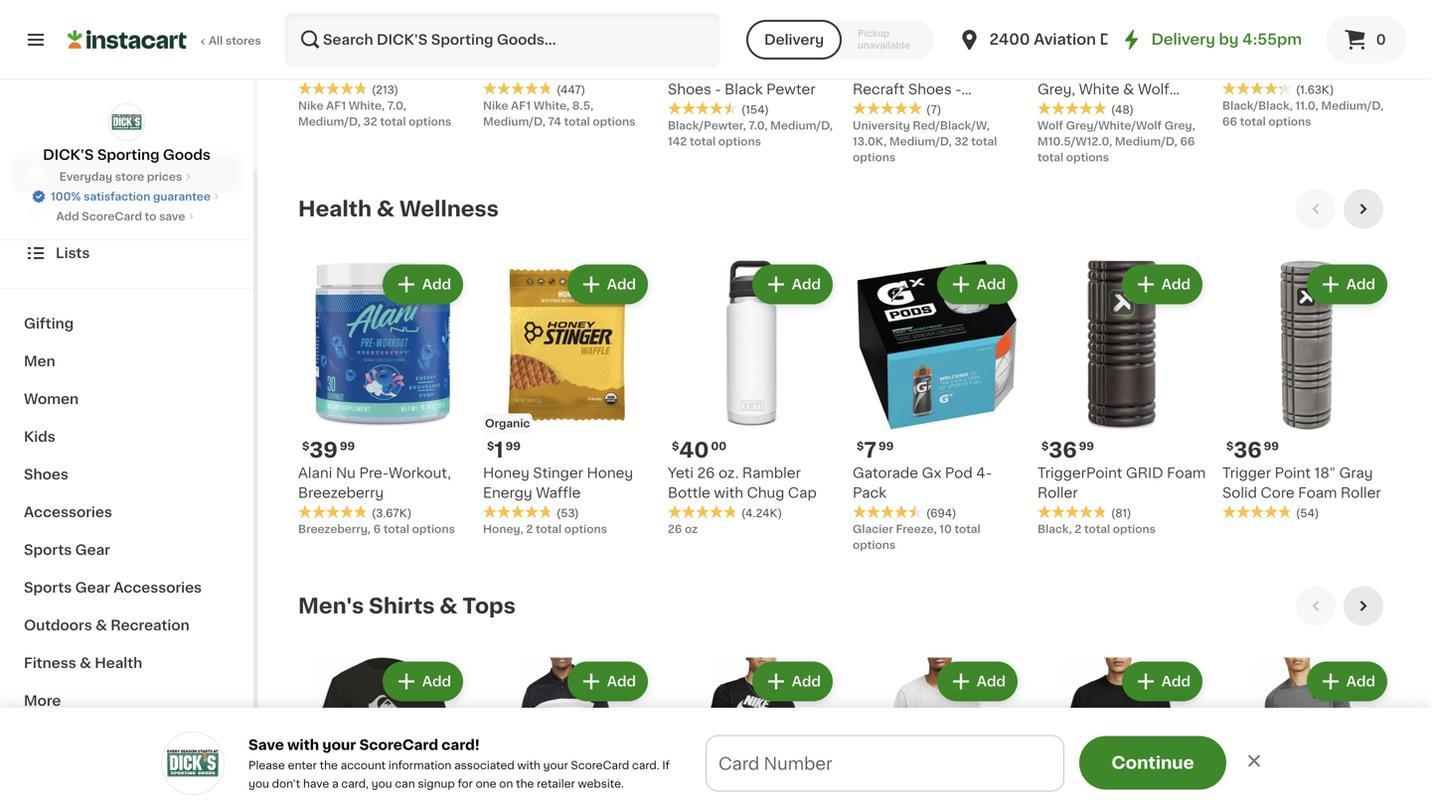 Task type: locate. For each thing, give the bounding box(es) containing it.
99 up point
[[1264, 441, 1279, 452]]

roller down gray
[[1341, 486, 1381, 500]]

shoe
[[1298, 63, 1334, 77]]

0 horizontal spatial health
[[95, 657, 142, 671]]

1 horizontal spatial 36
[[1234, 440, 1262, 461]]

nike inside nike grade school flex runner 2 running shoes - black pewter
[[668, 43, 699, 57]]

foam right grid
[[1167, 467, 1206, 481]]

0 horizontal spatial air
[[298, 63, 317, 77]]

1 horizontal spatial 32
[[954, 136, 969, 147]]

& left wellness
[[377, 199, 394, 220]]

32
[[363, 116, 377, 127], [954, 136, 969, 147]]

options down (53)
[[564, 524, 607, 535]]

2 item carousel region from the top
[[298, 587, 1391, 808]]

shoes inside nike grade school flex runner 2 running shoes - black pewter
[[668, 82, 711, 96]]

2 horizontal spatial 2
[[1075, 524, 1082, 535]]

af1 inside nike af1 white, 7.0, medium/d, 32 total options
[[326, 100, 346, 111]]

2 grade from the left
[[702, 43, 745, 57]]

service type group
[[746, 20, 934, 60]]

wolf inside wolf grey/white/wolf grey, m10.5/w12.0, medium/d, 66 total options
[[1038, 120, 1063, 131]]

0 horizontal spatial white,
[[349, 100, 385, 111]]

white, up 74 on the left top of page
[[534, 100, 570, 111]]

alani
[[298, 467, 332, 481]]

delivery button
[[746, 20, 842, 60]]

kids' down $ 89 99
[[333, 43, 367, 57]]

black
[[725, 82, 763, 96], [962, 102, 1000, 116]]

0 horizontal spatial honey
[[483, 467, 529, 481]]

$ 36 99 for trigger
[[1226, 440, 1279, 461]]

grade down the $ 38 99
[[702, 43, 745, 57]]

wolf grey/white/wolf grey, m10.5/w12.0, medium/d, 66 total options
[[1038, 120, 1195, 163]]

dick's sporting goods logo image left please
[[161, 732, 225, 796]]

1 horizontal spatial dick's sporting goods logo image
[[161, 732, 225, 796]]

& inside 109 nike lebron witness 7 basketball shoes - wolf grey, white & wolf grey
[[1123, 82, 1134, 96]]

dick's sporting goods logo image inside dick's sporting goods link
[[108, 103, 146, 141]]

health & wellness
[[298, 199, 499, 220]]

1 horizontal spatial 7.0,
[[749, 120, 768, 131]]

0 horizontal spatial accessories
[[24, 506, 112, 520]]

2 $ 36 99 from the left
[[1226, 440, 1279, 461]]

66 inside black/black, 11.0, medium/d, 66 total options
[[1222, 116, 1237, 127]]

1 horizontal spatial air
[[563, 43, 581, 57]]

1 horizontal spatial af1
[[511, 100, 531, 111]]

men's shirts & tops
[[298, 596, 516, 617]]

7.0, down (154)
[[749, 120, 768, 131]]

total inside nike af1 white, 8.5, medium/d, 74 total options
[[564, 116, 590, 127]]

options inside 'glacier freeze, 10 total options'
[[853, 540, 896, 551]]

white, down (213) in the top of the page
[[349, 100, 385, 111]]

$ up nike kids' grade school air force 1 shoes
[[302, 17, 309, 28]]

on left next
[[691, 764, 714, 781]]

$ inside $ 39 99
[[302, 441, 309, 452]]

0 horizontal spatial more
[[24, 695, 61, 709]]

0 horizontal spatial the
[[320, 761, 338, 772]]

nike af1 white, 8.5, medium/d, 74 total options
[[483, 100, 636, 127]]

with down oz.
[[714, 486, 743, 500]]

force inside nike men's air force 1 '07 shoes
[[585, 43, 625, 57]]

cap
[[788, 486, 817, 500]]

grid
[[1126, 467, 1163, 481]]

shop
[[56, 167, 93, 181]]

af1 inside nike af1 white, 8.5, medium/d, 74 total options
[[511, 100, 531, 111]]

shoes down runner
[[668, 82, 711, 96]]

with inside yeti 26 oz. rambler bottle with chug cap
[[714, 486, 743, 500]]

26 left oz.
[[697, 467, 715, 481]]

'07
[[483, 63, 504, 77]]

- inside nike kids' preschool court borough low recraft shoes - university red, black & white
[[955, 82, 961, 96]]

& up the (48)
[[1123, 82, 1134, 96]]

gear up sports gear accessories
[[75, 544, 110, 558]]

more left continue
[[1074, 767, 1104, 778]]

0 vertical spatial gear
[[75, 544, 110, 558]]

& inside nike kids' preschool court borough low recraft shoes - university red, black & white
[[1004, 102, 1015, 116]]

foam down 18"
[[1298, 486, 1337, 500]]

grade
[[370, 43, 413, 57], [702, 43, 745, 57]]

black up (154)
[[725, 82, 763, 96]]

0 horizontal spatial kids'
[[333, 43, 367, 57]]

nike
[[298, 43, 329, 57], [483, 43, 514, 57], [668, 43, 699, 57], [853, 43, 884, 57], [1038, 43, 1069, 57], [1222, 43, 1253, 57], [298, 100, 323, 111], [483, 100, 508, 111]]

$ for nike kids' grade school air force 1 shoes
[[302, 17, 309, 28]]

sports for sports gear accessories
[[24, 581, 72, 595]]

total inside 'glacier freeze, 10 total options'
[[955, 524, 980, 535]]

7.0, down (213) in the top of the page
[[387, 100, 406, 111]]

2 kids' from the left
[[887, 43, 921, 57]]

air inside nike kids' grade school air force 1 shoes
[[298, 63, 317, 77]]

sports
[[24, 544, 72, 558], [24, 581, 72, 595]]

orders
[[777, 764, 835, 781]]

nike inside nike af1 white, 7.0, medium/d, 32 total options
[[298, 100, 323, 111]]

1 vertical spatial gear
[[75, 581, 110, 595]]

2 right honey,
[[526, 524, 533, 535]]

0 horizontal spatial 32
[[363, 116, 377, 127]]

0 vertical spatial 7
[[1185, 43, 1193, 57]]

nike inside nike af1 white, 8.5, medium/d, 74 total options
[[483, 100, 508, 111]]

men's inside item carousel region
[[298, 596, 364, 617]]

gifting
[[24, 317, 74, 331]]

1 horizontal spatial accessories
[[114, 581, 202, 595]]

66 inside wolf grey/white/wolf grey, m10.5/w12.0, medium/d, 66 total options
[[1180, 136, 1195, 147]]

0 horizontal spatial roller
[[1038, 486, 1078, 500]]

99 up triggerpoint
[[1079, 441, 1094, 452]]

99 up gatorade
[[879, 441, 894, 452]]

item carousel region containing men's shirts & tops
[[298, 587, 1391, 808]]

gray
[[1339, 467, 1373, 481]]

oz
[[685, 524, 698, 535]]

&
[[1123, 82, 1134, 96], [1004, 102, 1015, 116], [377, 199, 394, 220], [440, 596, 457, 617], [96, 619, 107, 633], [80, 657, 91, 671]]

36 for trigger
[[1234, 440, 1262, 461]]

grey, up grey
[[1038, 82, 1075, 96]]

black/black,
[[1222, 100, 1293, 111]]

delivery up 'running'
[[764, 33, 824, 47]]

with up the retailer
[[517, 761, 540, 772]]

shoes down borough
[[908, 82, 952, 96]]

None search field
[[284, 12, 721, 68]]

0 horizontal spatial 66
[[1180, 136, 1195, 147]]

shop link
[[12, 154, 241, 194]]

$ up '07
[[487, 17, 494, 28]]

0 horizontal spatial with
[[287, 739, 319, 753]]

1
[[628, 43, 634, 57], [364, 63, 370, 77], [494, 440, 503, 461]]

more down fitness
[[24, 695, 61, 709]]

1 roller from the left
[[1038, 486, 1078, 500]]

delivery
[[1151, 32, 1215, 47], [764, 33, 824, 47]]

0 vertical spatial white
[[1079, 82, 1120, 96]]

1 sports from the top
[[24, 544, 72, 558]]

treatment tracker modal dialog
[[258, 736, 1431, 808]]

7 up gatorade
[[864, 440, 877, 461]]

accessories up sports gear
[[24, 506, 112, 520]]

force up '(447)'
[[585, 43, 625, 57]]

nike for nike kids' grade school air force 1 shoes
[[298, 43, 329, 57]]

1 vertical spatial 7.0,
[[749, 120, 768, 131]]

$ inside the $ 114 99
[[487, 17, 494, 28]]

nike for nike kids' preschool court borough low recraft shoes - university red, black & white
[[853, 43, 884, 57]]

air inside 79 nike men's air monarch iv training shoe
[[1302, 43, 1321, 57]]

sports up sports gear accessories
[[24, 544, 72, 558]]

0 vertical spatial university
[[853, 102, 923, 116]]

options down (154)
[[718, 136, 761, 147]]

delivery by 4:55pm
[[1151, 32, 1302, 47]]

glacier
[[853, 524, 893, 535]]

all stores link
[[68, 12, 262, 68]]

1 grade from the left
[[370, 43, 413, 57]]

af1
[[326, 100, 346, 111], [511, 100, 531, 111]]

& inside fitness & health link
[[80, 657, 91, 671]]

men's down the $ 114 99
[[518, 43, 559, 57]]

kids' up borough
[[887, 43, 921, 57]]

gx
[[922, 467, 941, 481]]

nike kids' grade school air force 1 shoes
[[298, 43, 465, 77]]

1 vertical spatial university
[[853, 120, 910, 131]]

1 vertical spatial 7
[[864, 440, 877, 461]]

$ up the alani in the left of the page
[[302, 441, 309, 452]]

2 sports from the top
[[24, 581, 72, 595]]

32 inside university red/black/w, 13.0k, medium/d, 32 total options
[[954, 136, 969, 147]]

the up a
[[320, 761, 338, 772]]

Card Number text field
[[707, 737, 1063, 792]]

roller down triggerpoint
[[1038, 486, 1078, 500]]

black/pewter, 7.0, medium/d, 142 total options
[[668, 120, 833, 147]]

on inside treatment tracker modal dialog
[[691, 764, 714, 781]]

00
[[711, 441, 727, 452]]

0 horizontal spatial wolf
[[1038, 120, 1063, 131]]

nike inside nike men's air force 1 '07 shoes
[[483, 43, 514, 57]]

1 item carousel region from the top
[[298, 189, 1391, 571]]

grade inside nike kids' grade school air force 1 shoes
[[370, 43, 413, 57]]

1 horizontal spatial black
[[962, 102, 1000, 116]]

40
[[679, 440, 709, 461]]

by
[[1219, 32, 1239, 47]]

1 honey from the left
[[483, 467, 529, 481]]

2 vertical spatial wolf
[[1038, 120, 1063, 131]]

men's inside 79 nike men's air monarch iv training shoe
[[1257, 43, 1298, 57]]

1 horizontal spatial men's
[[518, 43, 559, 57]]

0 vertical spatial force
[[585, 43, 625, 57]]

product group containing 1
[[483, 261, 652, 538]]

26 oz
[[668, 524, 698, 535]]

1 university from the top
[[853, 102, 923, 116]]

$ 36 99
[[1041, 440, 1094, 461], [1226, 440, 1279, 461]]

all stores
[[209, 35, 261, 46]]

2 right black, on the right of the page
[[1075, 524, 1082, 535]]

$ up runner
[[672, 17, 679, 28]]

99 inside $ 39 99
[[340, 441, 355, 452]]

total down 'red/black/w,'
[[971, 136, 997, 147]]

26 left oz
[[668, 524, 682, 535]]

0 horizontal spatial $ 36 99
[[1041, 440, 1094, 461]]

total inside university red/black/w, 13.0k, medium/d, 32 total options
[[971, 136, 997, 147]]

medium/d, down pewter
[[770, 120, 833, 131]]

7 inside 109 nike lebron witness 7 basketball shoes - wolf grey, white & wolf grey
[[1185, 43, 1193, 57]]

medium/d, left 74 on the left top of page
[[483, 116, 545, 127]]

36
[[1049, 440, 1077, 461], [1234, 440, 1262, 461]]

1 vertical spatial dick's sporting goods logo image
[[161, 732, 225, 796]]

$ 89 99
[[302, 16, 355, 37]]

36 up trigger
[[1234, 440, 1262, 461]]

total down (213) in the top of the page
[[380, 116, 406, 127]]

$ 36 99 up triggerpoint
[[1041, 440, 1094, 461]]

1 horizontal spatial 1
[[494, 440, 503, 461]]

more inside "button"
[[1074, 767, 1104, 778]]

1 school from the left
[[417, 43, 465, 57]]

1 horizontal spatial $ 36 99
[[1226, 440, 1279, 461]]

0 horizontal spatial 2
[[526, 524, 533, 535]]

men link
[[12, 343, 241, 381]]

recraft
[[853, 82, 905, 96]]

1 horizontal spatial honey
[[587, 467, 633, 481]]

0 horizontal spatial grey,
[[1038, 82, 1075, 96]]

99 for honey stinger honey energy waffle
[[505, 441, 521, 452]]

medium/d, inside nike af1 white, 7.0, medium/d, 32 total options
[[298, 116, 361, 127]]

1 horizontal spatial school
[[749, 43, 797, 57]]

total inside black/black, 11.0, medium/d, 66 total options
[[1240, 116, 1266, 127]]

109 nike lebron witness 7 basketball shoes - wolf grey, white & wolf grey
[[1038, 16, 1202, 116]]

item carousel region containing health & wellness
[[298, 189, 1391, 571]]

7
[[1185, 43, 1193, 57], [864, 440, 877, 461]]

& down sports gear accessories
[[96, 619, 107, 633]]

99 inside $ 56 99
[[894, 17, 909, 28]]

1 white, from the left
[[349, 100, 385, 111]]

2 horizontal spatial with
[[714, 486, 743, 500]]

1 horizontal spatial -
[[955, 82, 961, 96]]

2 vertical spatial scorecard
[[571, 761, 629, 772]]

99 for triggerpoint grid foam roller
[[1079, 441, 1094, 452]]

0 horizontal spatial men's
[[298, 596, 364, 617]]

0 vertical spatial wolf
[[1170, 63, 1202, 77]]

2 for 36
[[1075, 524, 1082, 535]]

kids' for 56
[[887, 43, 921, 57]]

kids' for 89
[[333, 43, 367, 57]]

(7)
[[926, 104, 941, 115]]

options right 6
[[412, 524, 455, 535]]

dick's sporting goods logo image up dick's sporting goods at the left top of the page
[[108, 103, 146, 141]]

on inside save with your scorecard card! please enter the account information associated with your scorecard card. if you don't have a card, you can signup for one on the retailer website.
[[499, 779, 513, 790]]

white, inside nike af1 white, 7.0, medium/d, 32 total options
[[349, 100, 385, 111]]

99 inside the $ 114 99
[[530, 17, 545, 28]]

0 horizontal spatial af1
[[326, 100, 346, 111]]

product group
[[298, 261, 467, 538], [483, 261, 652, 538], [668, 261, 837, 538], [853, 261, 1022, 554], [1038, 261, 1206, 538], [1222, 261, 1391, 522], [298, 658, 467, 808], [483, 658, 652, 808], [668, 658, 837, 808], [853, 658, 1022, 808], [1038, 658, 1206, 808], [1222, 658, 1391, 808]]

1 vertical spatial 66
[[1180, 136, 1195, 147]]

yeti 26 oz. rambler bottle with chug cap
[[668, 467, 817, 500]]

with up enter
[[287, 739, 319, 753]]

$ 40 00
[[672, 440, 727, 461]]

99 for nike men's air force 1 '07 shoes
[[530, 17, 545, 28]]

delivery inside delivery by 4:55pm link
[[1151, 32, 1215, 47]]

2 university from the top
[[853, 120, 910, 131]]

0 vertical spatial foam
[[1167, 467, 1206, 481]]

total down the black/black, at the right of the page
[[1240, 116, 1266, 127]]

close image
[[1244, 752, 1264, 772]]

$ up triggerpoint
[[1041, 441, 1049, 452]]

99 right 39
[[340, 441, 355, 452]]

2 white, from the left
[[534, 100, 570, 111]]

total down 8.5,
[[564, 116, 590, 127]]

honey up 'energy'
[[483, 467, 529, 481]]

satisfaction
[[84, 191, 150, 202]]

wellness
[[399, 199, 499, 220]]

1 vertical spatial force
[[320, 63, 360, 77]]

aviation
[[1034, 32, 1096, 47]]

99 inside the $ 38 99
[[709, 17, 725, 28]]

1 36 from the left
[[1049, 440, 1077, 461]]

more button
[[1050, 756, 1128, 788]]

add scorecard to save
[[56, 211, 185, 222]]

options down glacier
[[853, 540, 896, 551]]

100%
[[51, 191, 81, 202]]

2 inside product "group"
[[526, 524, 533, 535]]

0 vertical spatial 26
[[697, 467, 715, 481]]

2 af1 from the left
[[511, 100, 531, 111]]

university up 13.0k,
[[853, 120, 910, 131]]

1 vertical spatial with
[[287, 739, 319, 753]]

0 horizontal spatial scorecard
[[82, 211, 142, 222]]

options inside nike af1 white, 8.5, medium/d, 74 total options
[[593, 116, 636, 127]]

0 horizontal spatial delivery
[[764, 33, 824, 47]]

grey,
[[1038, 82, 1075, 96], [1164, 120, 1195, 131]]

1 vertical spatial black
[[962, 102, 1000, 116]]

0 vertical spatial 1
[[628, 43, 634, 57]]

99 for trigger point 18" gray solid core foam roller
[[1264, 441, 1279, 452]]

(3.67k)
[[372, 508, 412, 519]]

white, inside nike af1 white, 8.5, medium/d, 74 total options
[[534, 100, 570, 111]]

$ up yeti
[[672, 441, 679, 452]]

32 down (213) in the top of the page
[[363, 116, 377, 127]]

- down low
[[955, 82, 961, 96]]

0 vertical spatial item carousel region
[[298, 189, 1391, 571]]

0 horizontal spatial force
[[320, 63, 360, 77]]

0 vertical spatial dick's sporting goods logo image
[[108, 103, 146, 141]]

delivery left by
[[1151, 32, 1215, 47]]

with
[[714, 486, 743, 500], [287, 739, 319, 753], [517, 761, 540, 772]]

sports up outdoors on the left bottom of page
[[24, 581, 72, 595]]

2 horizontal spatial -
[[1161, 63, 1167, 77]]

$ inside $ 56 99
[[857, 17, 864, 28]]

total down the black/pewter,
[[690, 136, 716, 147]]

0 horizontal spatial white
[[853, 122, 893, 136]]

1 gear from the top
[[75, 544, 110, 558]]

1 vertical spatial white
[[853, 122, 893, 136]]

roller inside trigger point 18" gray solid core foam roller
[[1341, 486, 1381, 500]]

gear
[[75, 544, 110, 558], [75, 581, 110, 595]]

142
[[668, 136, 687, 147]]

sports gear accessories
[[24, 581, 202, 595]]

grey, inside 109 nike lebron witness 7 basketball shoes - wolf grey, white & wolf grey
[[1038, 82, 1075, 96]]

medium/d, down (1.63k)
[[1321, 100, 1384, 111]]

$ inside $ 7 99
[[857, 441, 864, 452]]

university down recraft on the right of the page
[[853, 102, 923, 116]]

0 vertical spatial your
[[322, 739, 356, 753]]

1 af1 from the left
[[326, 100, 346, 111]]

runner
[[668, 63, 718, 77]]

2 you from the left
[[371, 779, 392, 790]]

$ 36 99 up trigger
[[1226, 440, 1279, 461]]

total down m10.5/w12.0,
[[1038, 152, 1063, 163]]

99 for alani nu pre-workout, breezeberry
[[340, 441, 355, 452]]

- inside nike grade school flex runner 2 running shoes - black pewter
[[715, 82, 721, 96]]

$ inside $ 89 99
[[302, 17, 309, 28]]

force down $ 89 99
[[320, 63, 360, 77]]

options down (81)
[[1113, 524, 1156, 535]]

kids' inside nike kids' preschool court borough low recraft shoes - university red, black & white
[[887, 43, 921, 57]]

2 right runner
[[722, 63, 730, 77]]

1 kids' from the left
[[333, 43, 367, 57]]

0 horizontal spatial on
[[499, 779, 513, 790]]

1 vertical spatial 1
[[364, 63, 370, 77]]

gear for sports gear
[[75, 544, 110, 558]]

basketball
[[1038, 63, 1110, 77]]

0 vertical spatial sports
[[24, 544, 72, 558]]

$ inside $ 40 00
[[672, 441, 679, 452]]

breezeberry,
[[298, 524, 371, 535]]

kids
[[24, 430, 55, 444]]

air inside nike men's air force 1 '07 shoes
[[563, 43, 581, 57]]

99
[[340, 17, 355, 28], [530, 17, 545, 28], [709, 17, 725, 28], [894, 17, 909, 28], [340, 441, 355, 452], [505, 441, 521, 452], [879, 441, 894, 452], [1079, 441, 1094, 452], [1264, 441, 1279, 452]]

medium/d, down grey/white/wolf
[[1115, 136, 1177, 147]]

0 horizontal spatial -
[[715, 82, 721, 96]]

0 horizontal spatial 1
[[364, 63, 370, 77]]

dick's sporting goods logo image
[[108, 103, 146, 141], [161, 732, 225, 796]]

1 vertical spatial foam
[[1298, 486, 1337, 500]]

grade up (213) in the top of the page
[[370, 43, 413, 57]]

0 vertical spatial black
[[725, 82, 763, 96]]

0 horizontal spatial grade
[[370, 43, 413, 57]]

it
[[87, 207, 97, 221]]

0 horizontal spatial foam
[[1167, 467, 1206, 481]]

2 gear from the top
[[75, 581, 110, 595]]

1 vertical spatial 32
[[954, 136, 969, 147]]

item carousel region
[[298, 189, 1391, 571], [298, 587, 1391, 808]]

triggerpoint grid foam roller
[[1038, 467, 1206, 500]]

0 vertical spatial with
[[714, 486, 743, 500]]

university red/black/w, 13.0k, medium/d, 32 total options
[[853, 120, 997, 163]]

options down 8.5,
[[593, 116, 636, 127]]

black inside nike grade school flex runner 2 running shoes - black pewter
[[725, 82, 763, 96]]

nike inside nike kids' grade school air force 1 shoes
[[298, 43, 329, 57]]

black up 'red/black/w,'
[[962, 102, 1000, 116]]

0 vertical spatial 7.0,
[[387, 100, 406, 111]]

tops
[[462, 596, 516, 617]]

delivery inside the delivery button
[[764, 33, 824, 47]]

1 horizontal spatial on
[[691, 764, 714, 781]]

$ inside $ 1 99
[[487, 441, 494, 452]]

1 vertical spatial wolf
[[1138, 82, 1170, 96]]

men's up training
[[1257, 43, 1298, 57]]

7 inside product "group"
[[864, 440, 877, 461]]

honey right stinger
[[587, 467, 633, 481]]

medium/d, inside nike af1 white, 8.5, medium/d, 74 total options
[[483, 116, 545, 127]]

0 vertical spatial more
[[24, 695, 61, 709]]

roller
[[1038, 486, 1078, 500], [1341, 486, 1381, 500]]

0 horizontal spatial 7.0,
[[387, 100, 406, 111]]

99 inside $ 1 99
[[505, 441, 521, 452]]

26 inside yeti 26 oz. rambler bottle with chug cap
[[697, 467, 715, 481]]

36 up triggerpoint
[[1049, 440, 1077, 461]]

0 vertical spatial grey,
[[1038, 82, 1075, 96]]

1 vertical spatial scorecard
[[359, 739, 438, 753]]

99 right 114
[[530, 17, 545, 28]]

2 horizontal spatial 1
[[628, 43, 634, 57]]

1 vertical spatial accessories
[[114, 581, 202, 595]]

all
[[209, 35, 223, 46]]

add scorecard to save link
[[56, 209, 197, 225]]

shoes down kids
[[24, 468, 68, 482]]

2 school from the left
[[749, 43, 797, 57]]

air down 89
[[298, 63, 317, 77]]

save
[[248, 739, 284, 753]]

school
[[417, 43, 465, 57], [749, 43, 797, 57]]

instacart logo image
[[68, 28, 187, 52]]

1 horizontal spatial you
[[371, 779, 392, 790]]

0 horizontal spatial 36
[[1049, 440, 1077, 461]]

32 down 'red/black/w,'
[[954, 136, 969, 147]]

$ up trigger
[[1226, 441, 1234, 452]]

shoes
[[373, 63, 417, 77], [507, 63, 551, 77], [1114, 63, 1157, 77], [668, 82, 711, 96], [908, 82, 952, 96], [24, 468, 68, 482]]

1 horizontal spatial foam
[[1298, 486, 1337, 500]]

$ up gatorade
[[857, 441, 864, 452]]

dick's
[[43, 148, 94, 162]]

running
[[734, 63, 792, 77]]

school inside nike kids' grade school air force 1 shoes
[[417, 43, 465, 57]]

2 roller from the left
[[1341, 486, 1381, 500]]

2 36 from the left
[[1234, 440, 1262, 461]]

options down nike kids' grade school air force 1 shoes
[[409, 116, 451, 127]]

pre-
[[359, 467, 389, 481]]

monarch
[[1324, 43, 1386, 57]]

gear up outdoors & recreation
[[75, 581, 110, 595]]

99 inside $ 89 99
[[340, 17, 355, 28]]

shoes up (213) in the top of the page
[[373, 63, 417, 77]]

1 $ 36 99 from the left
[[1041, 440, 1094, 461]]

1 vertical spatial more
[[1074, 767, 1104, 778]]

the left the retailer
[[516, 779, 534, 790]]

white up the (48)
[[1079, 82, 1120, 96]]

(4.24k)
[[741, 508, 782, 519]]

1 horizontal spatial roller
[[1341, 486, 1381, 500]]

0 horizontal spatial 26
[[668, 524, 682, 535]]

1 horizontal spatial white
[[1079, 82, 1120, 96]]

1 horizontal spatial your
[[543, 761, 568, 772]]

shoes down witness
[[1114, 63, 1157, 77]]

2 inside nike grade school flex runner 2 running shoes - black pewter
[[722, 63, 730, 77]]

options down m10.5/w12.0,
[[1066, 152, 1109, 163]]

2 horizontal spatial men's
[[1257, 43, 1298, 57]]

& right fitness
[[80, 657, 91, 671]]

af1 down nike men's air force 1 '07 shoes
[[511, 100, 531, 111]]

- for flex
[[715, 82, 721, 96]]

foam inside trigger point 18" gray solid core foam roller
[[1298, 486, 1337, 500]]

oz.
[[718, 467, 739, 481]]

your up account
[[322, 739, 356, 753]]



Task type: vqa. For each thing, say whether or not it's contained in the screenshot.
FOAM in the TriggerPoint GRID Foam Roller
yes



Task type: describe. For each thing, give the bounding box(es) containing it.
0 button
[[1326, 16, 1407, 64]]

$ 36 99 for triggerpoint
[[1041, 440, 1094, 461]]

(54)
[[1296, 508, 1319, 519]]

1 vertical spatial your
[[543, 761, 568, 772]]

109
[[1049, 16, 1087, 37]]

1 inside nike men's air force 1 '07 shoes
[[628, 43, 634, 57]]

men
[[24, 355, 55, 369]]

sports for sports gear
[[24, 544, 72, 558]]

1 vertical spatial 26
[[668, 524, 682, 535]]

kids link
[[12, 418, 241, 456]]

shoes inside nike kids' grade school air force 1 shoes
[[373, 63, 417, 77]]

grade inside nike grade school flex runner 2 running shoes - black pewter
[[702, 43, 745, 57]]

delivery
[[615, 764, 688, 781]]

2 vertical spatial 1
[[494, 440, 503, 461]]

white inside nike kids' preschool court borough low recraft shoes - university red, black & white
[[853, 122, 893, 136]]

medium/d, inside university red/black/w, 13.0k, medium/d, 32 total options
[[889, 136, 952, 147]]

roller inside triggerpoint grid foam roller
[[1038, 486, 1078, 500]]

product group containing 40
[[668, 261, 837, 538]]

nike af1 white, 7.0, medium/d, 32 total options
[[298, 100, 451, 127]]

1 horizontal spatial wolf
[[1138, 82, 1170, 96]]

gear for sports gear accessories
[[75, 581, 110, 595]]

total inside nike af1 white, 7.0, medium/d, 32 total options
[[380, 116, 406, 127]]

pod
[[945, 467, 973, 481]]

borough
[[896, 63, 956, 77]]

0 horizontal spatial your
[[322, 739, 356, 753]]

$ for honey stinger honey energy waffle
[[487, 441, 494, 452]]

2 horizontal spatial scorecard
[[571, 761, 629, 772]]

options inside black/pewter, 7.0, medium/d, 142 total options
[[718, 136, 761, 147]]

(81)
[[1111, 508, 1131, 519]]

$ for alani nu pre-workout, breezeberry
[[302, 441, 309, 452]]

product group containing 7
[[853, 261, 1022, 554]]

iv
[[1222, 63, 1236, 77]]

shoes inside 109 nike lebron witness 7 basketball shoes - wolf grey, white & wolf grey
[[1114, 63, 1157, 77]]

more for more link on the left bottom of the page
[[24, 695, 61, 709]]

$ for nike kids' preschool court borough low recraft shoes - university red, black & white
[[857, 17, 864, 28]]

card.
[[632, 761, 659, 772]]

0 vertical spatial scorecard
[[82, 211, 142, 222]]

af1 for 114
[[511, 100, 531, 111]]

website.
[[578, 779, 624, 790]]

total down (53)
[[536, 524, 562, 535]]

product group containing 39
[[298, 261, 467, 538]]

nike inside 79 nike men's air monarch iv training shoe
[[1222, 43, 1253, 57]]

delivery for delivery by 4:55pm
[[1151, 32, 1215, 47]]

4:55pm
[[1242, 32, 1302, 47]]

nike inside 109 nike lebron witness 7 basketball shoes - wolf grey, white & wolf grey
[[1038, 43, 1069, 57]]

2 for 1
[[526, 524, 533, 535]]

for
[[458, 779, 473, 790]]

1 vertical spatial health
[[95, 657, 142, 671]]

options inside nike af1 white, 7.0, medium/d, 32 total options
[[409, 116, 451, 127]]

$ for gatorade gx pod 4- pack
[[857, 441, 864, 452]]

card,
[[341, 779, 369, 790]]

0 vertical spatial the
[[320, 761, 338, 772]]

please
[[248, 761, 285, 772]]

- for court
[[955, 82, 961, 96]]

medium/d, inside black/black, 11.0, medium/d, 66 total options
[[1321, 100, 1384, 111]]

sporting
[[97, 148, 160, 162]]

university inside nike kids' preschool court borough low recraft shoes - university red, black & white
[[853, 102, 923, 116]]

af1 for 89
[[326, 100, 346, 111]]

$ 56 99
[[857, 16, 909, 37]]

11.0,
[[1295, 100, 1318, 111]]

(48)
[[1111, 104, 1134, 115]]

- inside 109 nike lebron witness 7 basketball shoes - wolf grey, white & wolf grey
[[1161, 63, 1167, 77]]

flex
[[801, 43, 829, 57]]

7.0, inside nike af1 white, 7.0, medium/d, 32 total options
[[387, 100, 406, 111]]

2 honey from the left
[[587, 467, 633, 481]]

total inside wolf grey/white/wolf grey, m10.5/w12.0, medium/d, 66 total options
[[1038, 152, 1063, 163]]

shoes inside nike men's air force 1 '07 shoes
[[507, 63, 551, 77]]

university inside university red/black/w, 13.0k, medium/d, 32 total options
[[853, 120, 910, 131]]

& left tops
[[440, 596, 457, 617]]

men's inside nike men's air force 1 '07 shoes
[[518, 43, 559, 57]]

white inside 109 nike lebron witness 7 basketball shoes - wolf grey, white & wolf grey
[[1079, 82, 1120, 96]]

stinger
[[533, 467, 583, 481]]

rambler
[[742, 467, 801, 481]]

breezeberry, 6 total options
[[298, 524, 455, 535]]

1 you from the left
[[248, 779, 269, 790]]

0
[[1376, 33, 1386, 47]]

white, for 114
[[534, 100, 570, 111]]

one
[[476, 779, 496, 790]]

card!
[[442, 739, 480, 753]]

$ inside the $ 38 99
[[672, 17, 679, 28]]

white, for 89
[[349, 100, 385, 111]]

nike for nike af1 white, 7.0, medium/d, 32 total options
[[298, 100, 323, 111]]

32 inside nike af1 white, 7.0, medium/d, 32 total options
[[363, 116, 377, 127]]

(154)
[[741, 104, 769, 115]]

fitness & health
[[24, 657, 142, 671]]

100% satisfaction guarantee button
[[31, 185, 223, 205]]

school inside nike grade school flex runner 2 running shoes - black pewter
[[749, 43, 797, 57]]

again
[[100, 207, 140, 221]]

99 for nike kids' preschool court borough low recraft shoes - university red, black & white
[[894, 17, 909, 28]]

$ for yeti 26 oz. rambler bottle with chug cap
[[672, 441, 679, 452]]

grey/white/wolf
[[1066, 120, 1162, 131]]

1 inside nike kids' grade school air force 1 shoes
[[364, 63, 370, 77]]

information
[[388, 761, 451, 772]]

$ 1 99
[[487, 440, 521, 461]]

training
[[1239, 63, 1294, 77]]

1 horizontal spatial health
[[298, 199, 372, 220]]

4-
[[976, 467, 992, 481]]

options inside university red/black/w, 13.0k, medium/d, 32 total options
[[853, 152, 896, 163]]

buy
[[56, 207, 84, 221]]

total down (3.67k)
[[383, 524, 409, 535]]

1 horizontal spatial with
[[517, 761, 540, 772]]

medium/d, inside black/pewter, 7.0, medium/d, 142 total options
[[770, 120, 833, 131]]

$ 114 99
[[487, 16, 545, 37]]

retailer
[[537, 779, 575, 790]]

nike kids' preschool court borough low recraft shoes - university red, black & white
[[853, 43, 1015, 136]]

trigger
[[1222, 467, 1271, 481]]

recreation
[[111, 619, 190, 633]]

foam inside triggerpoint grid foam roller
[[1167, 467, 1206, 481]]

delivery for delivery
[[764, 33, 824, 47]]

women
[[24, 393, 79, 406]]

$ for nike men's air force 1 '07 shoes
[[487, 17, 494, 28]]

dick's sporting goods link
[[43, 103, 211, 165]]

get
[[538, 764, 571, 781]]

99 for gatorade gx pod 4- pack
[[879, 441, 894, 452]]

$ for trigger point 18" gray solid core foam roller
[[1226, 441, 1234, 452]]

red,
[[927, 102, 958, 116]]

gatorade gx pod 4- pack
[[853, 467, 992, 500]]

& inside outdoors & recreation link
[[96, 619, 107, 633]]

freeze,
[[896, 524, 937, 535]]

options inside wolf grey/white/wolf grey, m10.5/w12.0, medium/d, 66 total options
[[1066, 152, 1109, 163]]

sports gear link
[[12, 532, 241, 569]]

99 for nike kids' grade school air force 1 shoes
[[340, 17, 355, 28]]

stores
[[226, 35, 261, 46]]

honey stinger honey energy waffle
[[483, 467, 633, 500]]

2400 aviation dr button
[[958, 12, 1118, 68]]

7.0, inside black/pewter, 7.0, medium/d, 142 total options
[[749, 120, 768, 131]]

trigger point 18" gray solid core foam roller
[[1222, 467, 1381, 500]]

lists link
[[12, 234, 241, 273]]

total inside black/pewter, 7.0, medium/d, 142 total options
[[690, 136, 716, 147]]

total right black, on the right of the page
[[1084, 524, 1110, 535]]

grey, inside wolf grey/white/wolf grey, m10.5/w12.0, medium/d, 66 total options
[[1164, 120, 1195, 131]]

nike for nike af1 white, 8.5, medium/d, 74 total options
[[483, 100, 508, 111]]

goods
[[163, 148, 211, 162]]

red/black/w,
[[913, 120, 990, 131]]

1 horizontal spatial the
[[516, 779, 534, 790]]

114
[[494, 16, 528, 37]]

100% satisfaction guarantee
[[51, 191, 211, 202]]

account
[[341, 761, 386, 772]]

sports gear
[[24, 544, 110, 558]]

$51.99
[[733, 23, 779, 37]]

more for more "button"
[[1074, 767, 1104, 778]]

$38.99 original price: $51.99 element
[[668, 14, 837, 40]]

black inside nike kids' preschool court borough low recraft shoes - university red, black & white
[[962, 102, 1000, 116]]

waffle
[[536, 486, 581, 500]]

energy
[[483, 486, 532, 500]]

force inside nike kids' grade school air force 1 shoes
[[320, 63, 360, 77]]

$ 39 99
[[302, 440, 355, 461]]

everyday store prices link
[[59, 169, 194, 185]]

lists
[[56, 246, 90, 260]]

accessories inside accessories link
[[24, 506, 112, 520]]

8.5,
[[572, 100, 593, 111]]

associated
[[454, 761, 515, 772]]

organic
[[485, 418, 530, 429]]

nike grade school flex runner 2 running shoes - black pewter
[[668, 43, 829, 96]]

13.0k,
[[853, 136, 887, 147]]

nike men's air force 1 '07 shoes
[[483, 43, 634, 77]]

nike for nike grade school flex runner 2 running shoes - black pewter
[[668, 43, 699, 57]]

medium/d, inside wolf grey/white/wolf grey, m10.5/w12.0, medium/d, 66 total options
[[1115, 136, 1177, 147]]

$ 7 99
[[857, 440, 894, 461]]

2 horizontal spatial wolf
[[1170, 63, 1202, 77]]

accessories inside the sports gear accessories link
[[114, 581, 202, 595]]

$ for triggerpoint grid foam roller
[[1041, 441, 1049, 452]]

fitness
[[24, 657, 76, 671]]

Search field
[[286, 14, 719, 66]]

shoes inside nike kids' preschool court borough low recraft shoes - university red, black & white
[[908, 82, 952, 96]]

everyday
[[59, 171, 112, 182]]

nike for nike men's air force 1 '07 shoes
[[483, 43, 514, 57]]

options inside black/black, 11.0, medium/d, 66 total options
[[1268, 116, 1311, 127]]

36 for triggerpoint
[[1049, 440, 1077, 461]]

black,
[[1038, 524, 1072, 535]]

shoes inside shoes link
[[24, 468, 68, 482]]

to
[[145, 211, 156, 222]]

79 nike men's air monarch iv training shoe
[[1222, 16, 1386, 77]]

buy it again
[[56, 207, 140, 221]]



